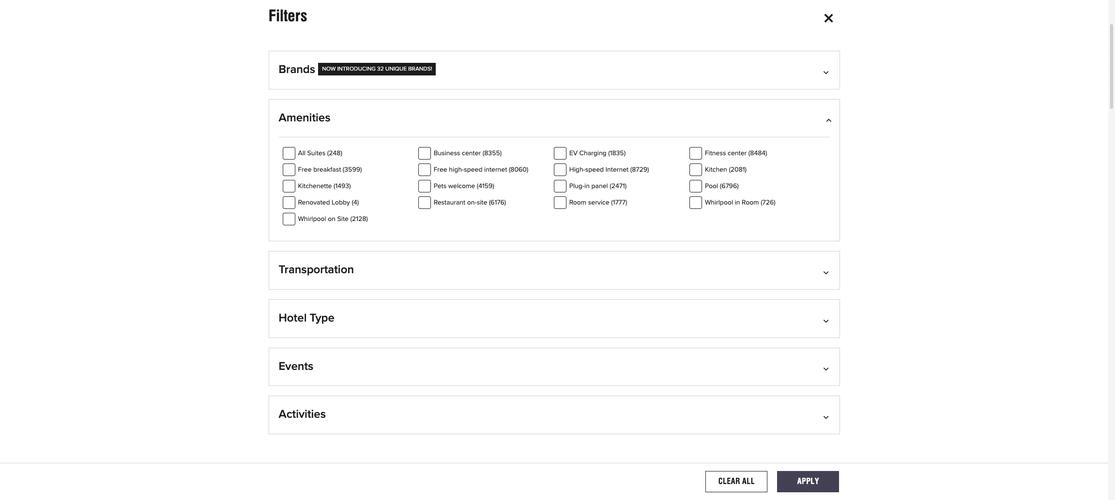 Task type: vqa. For each thing, say whether or not it's contained in the screenshot.
Our Credit Cards link
no



Task type: describe. For each thing, give the bounding box(es) containing it.
site
[[337, 216, 349, 223]]

plug-in panel (2471)
[[570, 183, 627, 190]]

on-
[[467, 200, 477, 207]]

1 speed from the left
[[464, 167, 483, 174]]

arrow down image for activities
[[825, 413, 830, 421]]

sousse, tunisia
[[569, 390, 622, 397]]

skiathos, greece
[[569, 285, 628, 293]]

kitchenette (1493)
[[298, 183, 351, 190]]

sonoma,
[[569, 337, 600, 345]]

sioux falls, usa link
[[569, 250, 625, 258]]

pool
[[705, 183, 718, 190]]

free high-speed internet (8060)
[[434, 167, 529, 174]]

skiathos,
[[569, 285, 601, 293]]

events
[[279, 361, 314, 373]]

restaurant
[[434, 200, 466, 207]]

(8355)
[[483, 150, 502, 157]]

(2081)
[[729, 167, 747, 174]]

fitness center (8484)
[[705, 150, 768, 157]]

(6176)
[[489, 200, 506, 207]]

sousse, tunisia link
[[569, 390, 622, 397]]

filters
[[269, 6, 307, 25]]

breakfast
[[314, 167, 341, 174]]

whirlpool for whirlpool in room (726)
[[705, 200, 733, 207]]

pets
[[434, 183, 447, 190]]

plug-
[[570, 183, 585, 190]]

brands!
[[408, 66, 432, 72]]

center for fitness
[[728, 150, 747, 157]]

transportation
[[279, 265, 354, 276]]

sintra, portugal link
[[569, 198, 622, 206]]

arrow down image inside 'brands' heading
[[825, 68, 830, 76]]

renovated lobby (4)
[[298, 200, 359, 207]]

business center (8355)
[[434, 150, 502, 157]]

welcome
[[448, 183, 475, 190]]

(8484)
[[749, 150, 768, 157]]

united
[[620, 459, 643, 467]]

32
[[377, 66, 384, 72]]

(248)
[[327, 150, 342, 157]]

introducing
[[337, 66, 376, 72]]

high-
[[570, 167, 586, 174]]

activities
[[279, 409, 326, 421]]

kitchen (2081)
[[705, 167, 747, 174]]

internet
[[606, 167, 629, 174]]

whirlpool in room (726)
[[705, 200, 776, 207]]

events heading
[[279, 360, 830, 386]]

2 room from the left
[[742, 200, 759, 207]]

high-
[[449, 167, 464, 174]]

site
[[477, 200, 487, 207]]

unique
[[385, 66, 407, 72]]

(2471)
[[610, 183, 627, 190]]

1 room from the left
[[570, 200, 587, 207]]

southampton,
[[569, 459, 618, 467]]

(6796)
[[720, 183, 739, 190]]

arrow down image for hotel type
[[825, 317, 830, 325]]

free for free high-speed internet (8060)
[[434, 167, 447, 174]]

charging
[[580, 150, 607, 157]]

sonoma, usa link
[[569, 337, 617, 345]]

free for free breakfast (3599)
[[298, 167, 312, 174]]

high-speed internet (8729)
[[570, 167, 649, 174]]

whirlpool on site (2128)
[[298, 216, 368, 223]]

sintra,
[[569, 198, 591, 206]]

hotel type heading
[[279, 312, 830, 338]]

hotel
[[279, 313, 307, 325]]

(3599)
[[343, 167, 362, 174]]

center for business
[[462, 150, 481, 157]]

sioux falls, usa
[[569, 250, 625, 258]]

business
[[434, 150, 460, 157]]

0 vertical spatial usa
[[610, 250, 625, 258]]

fitness
[[705, 150, 726, 157]]

renovated
[[298, 200, 330, 207]]

in for plug-
[[585, 183, 590, 190]]



Task type: locate. For each thing, give the bounding box(es) containing it.
sonoma, usa
[[569, 337, 617, 345]]

lobby
[[332, 200, 350, 207]]

type
[[310, 313, 335, 325]]

arrow down image for transportation
[[825, 269, 830, 276]]

brands heading
[[279, 63, 830, 89]]

amenities heading
[[279, 111, 830, 137]]

0 horizontal spatial free
[[298, 167, 312, 174]]

all right clear
[[743, 477, 755, 487]]

(726)
[[761, 200, 776, 207]]

room service (1777)
[[570, 200, 628, 207]]

arrow down image inside events heading
[[825, 365, 830, 373]]

0 vertical spatial in
[[585, 183, 590, 190]]

clear
[[719, 477, 740, 487]]

brands
[[279, 64, 315, 76]]

(1493)
[[334, 183, 351, 190]]

pool (6796)
[[705, 183, 739, 190]]

apply
[[798, 477, 820, 487]]

suites
[[307, 150, 326, 157]]

room
[[570, 200, 587, 207], [742, 200, 759, 207]]

in
[[585, 183, 590, 190], [735, 200, 740, 207]]

1 arrow down image from the top
[[825, 269, 830, 276]]

speed
[[464, 167, 483, 174], [586, 167, 604, 174]]

hotel type
[[279, 313, 335, 325]]

whirlpool down 'pool (6796)'
[[705, 200, 733, 207]]

clear all button
[[706, 472, 768, 493]]

1 horizontal spatial free
[[434, 167, 447, 174]]

tunisia
[[598, 390, 622, 397]]

all inside button
[[743, 477, 755, 487]]

1 vertical spatial all
[[743, 477, 755, 487]]

whirlpool for whirlpool on site (2128)
[[298, 216, 326, 223]]

1 horizontal spatial in
[[735, 200, 740, 207]]

1 center from the left
[[462, 150, 481, 157]]

0 horizontal spatial in
[[585, 183, 590, 190]]

all suites (248)
[[298, 150, 342, 157]]

sousse,
[[569, 390, 596, 397]]

amenities
[[279, 112, 331, 124]]

(4159)
[[477, 183, 494, 190]]

in for whirlpool
[[735, 200, 740, 207]]

1 vertical spatial in
[[735, 200, 740, 207]]

usa
[[610, 250, 625, 258], [602, 337, 617, 345]]

ev charging (1835)
[[570, 150, 626, 157]]

arrow down image for events
[[825, 365, 830, 373]]

0 vertical spatial all
[[298, 150, 306, 157]]

arrow down image inside transportation heading
[[825, 269, 830, 276]]

room left (726)
[[742, 200, 759, 207]]

1 free from the left
[[298, 167, 312, 174]]

activities heading
[[279, 408, 830, 434]]

ev
[[570, 150, 578, 157]]

free
[[298, 167, 312, 174], [434, 167, 447, 174]]

1 horizontal spatial center
[[728, 150, 747, 157]]

free breakfast (3599)
[[298, 167, 362, 174]]

skiathos, greece link
[[569, 285, 628, 293]]

pets welcome (4159)
[[434, 183, 494, 190]]

1 vertical spatial arrow down image
[[825, 365, 830, 373]]

speed down business center (8355)
[[464, 167, 483, 174]]

1 vertical spatial whirlpool
[[298, 216, 326, 223]]

0 horizontal spatial room
[[570, 200, 587, 207]]

falls,
[[590, 250, 608, 258]]

kingdom
[[645, 459, 676, 467]]

0 vertical spatial whirlpool
[[705, 200, 733, 207]]

(1835)
[[609, 150, 626, 157]]

southampton, united kingdom
[[569, 459, 676, 467]]

1 vertical spatial arrow down image
[[825, 317, 830, 325]]

arrow down image inside activities heading
[[825, 413, 830, 421]]

transportation heading
[[279, 264, 830, 290]]

2 vertical spatial arrow down image
[[825, 413, 830, 421]]

(1777)
[[611, 200, 628, 207]]

clear all
[[719, 477, 755, 487]]

2 center from the left
[[728, 150, 747, 157]]

2 arrow down image from the top
[[825, 317, 830, 325]]

portugal
[[593, 198, 622, 206]]

sioux
[[569, 250, 588, 258]]

kitchenette
[[298, 183, 332, 190]]

1 horizontal spatial whirlpool
[[705, 200, 733, 207]]

1 horizontal spatial speed
[[586, 167, 604, 174]]

in left panel
[[585, 183, 590, 190]]

1 horizontal spatial all
[[743, 477, 755, 487]]

now
[[322, 66, 336, 72]]

center up free high-speed internet (8060)
[[462, 150, 481, 157]]

free up kitchenette
[[298, 167, 312, 174]]

3 arrow down image from the top
[[825, 413, 830, 421]]

greece
[[603, 285, 628, 293]]

arrow down image
[[825, 269, 830, 276], [825, 317, 830, 325]]

arrow down image
[[825, 68, 830, 76], [825, 365, 830, 373], [825, 413, 830, 421]]

2 speed from the left
[[586, 167, 604, 174]]

internet
[[484, 167, 507, 174]]

1 horizontal spatial room
[[742, 200, 759, 207]]

southampton, united kingdom link
[[569, 459, 676, 467]]

panel
[[592, 183, 608, 190]]

0 vertical spatial arrow down image
[[825, 269, 830, 276]]

kitchen
[[705, 167, 727, 174]]

sintra, portugal
[[569, 198, 622, 206]]

0 horizontal spatial all
[[298, 150, 306, 157]]

center up (2081)
[[728, 150, 747, 157]]

speed down charging
[[586, 167, 604, 174]]

2 free from the left
[[434, 167, 447, 174]]

free left high-
[[434, 167, 447, 174]]

apply button
[[778, 472, 840, 493]]

0 horizontal spatial center
[[462, 150, 481, 157]]

0 horizontal spatial whirlpool
[[298, 216, 326, 223]]

whirlpool down renovated
[[298, 216, 326, 223]]

0 vertical spatial arrow down image
[[825, 68, 830, 76]]

restaurant on-site (6176)
[[434, 200, 506, 207]]

in down (6796)
[[735, 200, 740, 207]]

service
[[588, 200, 610, 207]]

usa right sonoma,
[[602, 337, 617, 345]]

whirlpool
[[705, 200, 733, 207], [298, 216, 326, 223]]

(2128)
[[351, 216, 368, 223]]

all left 'suites'
[[298, 150, 306, 157]]

arrow down image inside hotel type heading
[[825, 317, 830, 325]]

1 vertical spatial usa
[[602, 337, 617, 345]]

brands now introducing 32 unique brands!
[[279, 64, 432, 76]]

room down plug-
[[570, 200, 587, 207]]

0 horizontal spatial speed
[[464, 167, 483, 174]]

center
[[462, 150, 481, 157], [728, 150, 747, 157]]

arrow up image
[[825, 116, 830, 124]]

usa right falls,
[[610, 250, 625, 258]]

(8729)
[[631, 167, 649, 174]]

1 arrow down image from the top
[[825, 68, 830, 76]]

2 arrow down image from the top
[[825, 365, 830, 373]]

(4)
[[352, 200, 359, 207]]

(8060)
[[509, 167, 529, 174]]

on
[[328, 216, 336, 223]]



